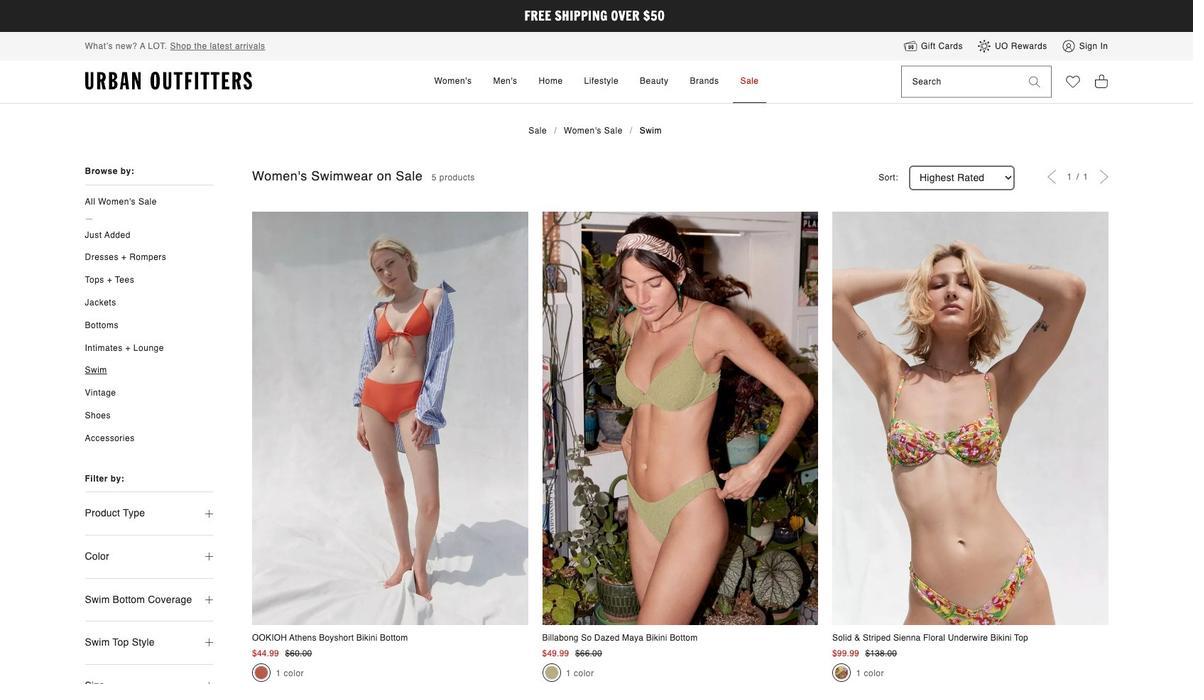 Task type: describe. For each thing, give the bounding box(es) containing it.
original price: $66.00 element
[[576, 649, 602, 659]]

original price: $138.00 element
[[866, 649, 898, 659]]

green eyes image
[[545, 666, 559, 680]]

my shopping bag image
[[1095, 73, 1109, 89]]

original price: $60.00 element
[[285, 649, 312, 659]]

sale price: $99.99 element
[[833, 649, 860, 659]]

ookioh athens boyshort bikini bottom image
[[252, 212, 528, 625]]



Task type: vqa. For each thing, say whether or not it's contained in the screenshot.
leftmost "new balance 530 sneaker" image
no



Task type: locate. For each thing, give the bounding box(es) containing it.
Search text field
[[902, 67, 1019, 97]]

sale price: $49.99 element
[[543, 649, 569, 659]]

sale price: $44.99 element
[[252, 649, 279, 659]]

search image
[[1029, 76, 1041, 88]]

None search field
[[902, 67, 1019, 97]]

main navigation element
[[307, 61, 887, 103]]

femme sport image
[[254, 666, 269, 680]]

favorites image
[[1066, 75, 1080, 89]]

floral print image
[[835, 666, 849, 680]]

urban outfitters image
[[85, 72, 252, 90]]

billabong so dazed maya bikini bottom image
[[543, 212, 819, 625]]

solid & striped sienna floral underwire bikini top image
[[833, 212, 1109, 625]]



